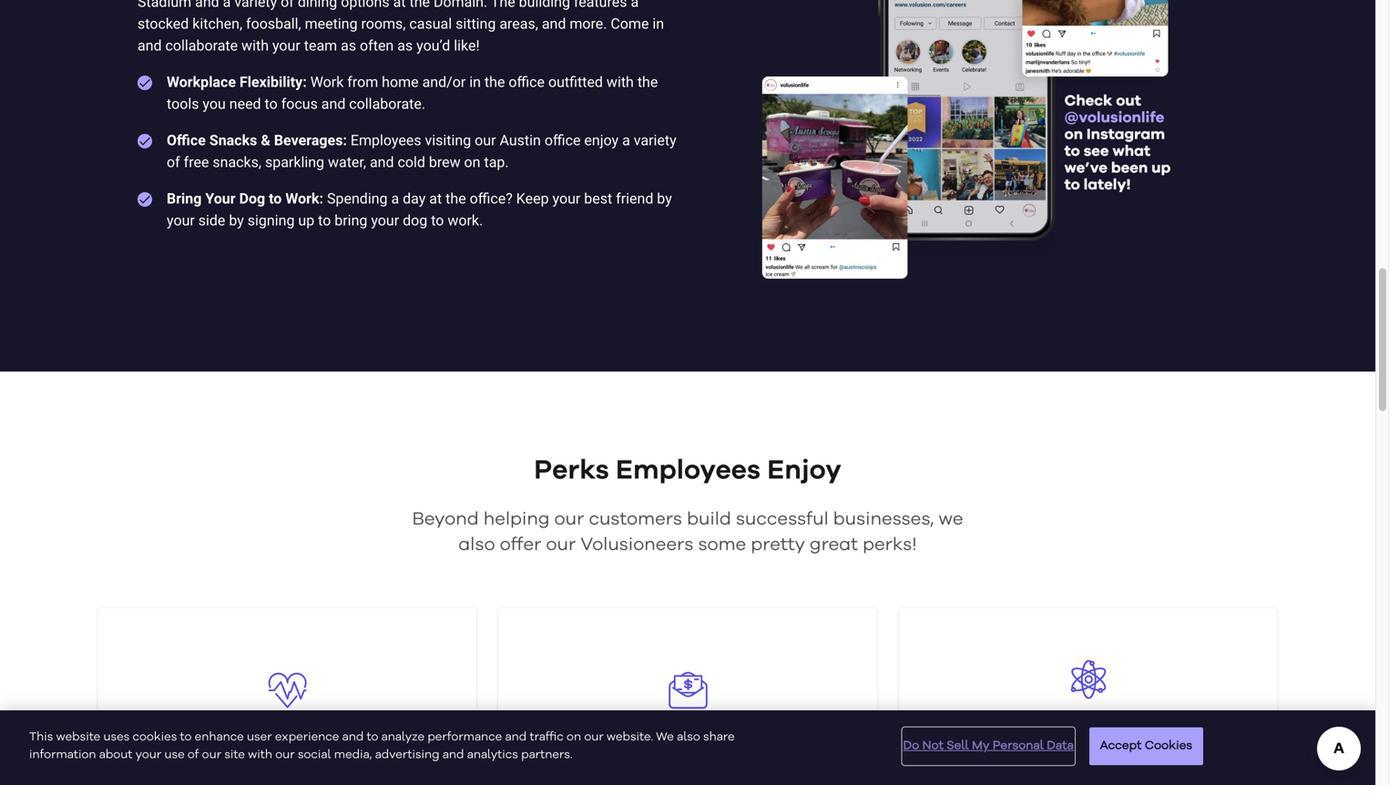 Task type: locate. For each thing, give the bounding box(es) containing it.
on inside this website uses cookies to enhance user experience and to analyze performance and traffic on our website. we also share information about your use of our site with our social media, advertising and analytics partners.
[[567, 732, 581, 743]]

of
[[167, 153, 180, 171], [188, 749, 199, 761]]

visiting
[[425, 132, 471, 149]]

1 vertical spatial a
[[391, 190, 399, 207]]

office inside employees visiting our austin office enjoy a variety of free snacks, sparkling water, and cold brew on tap.
[[545, 132, 581, 149]]

1 vertical spatial done
[[138, 134, 152, 148]]

a
[[622, 132, 630, 149], [391, 190, 399, 207]]

done left "bring" at the top of the page
[[138, 192, 152, 207]]

1 horizontal spatial also
[[677, 732, 700, 743]]

do not sell my personal data
[[903, 740, 1074, 752]]

bring
[[167, 190, 202, 207]]

work from home and/or in the office outfitted with the tools you need to focus and collaborate.
[[167, 73, 658, 112]]

website.
[[607, 732, 653, 743]]

office left enjoy
[[545, 132, 581, 149]]

need
[[229, 95, 261, 112]]

employee assistance program
[[952, 726, 1225, 744]]

1 vertical spatial by
[[229, 212, 244, 229]]

employees up cold
[[351, 132, 421, 149]]

1 vertical spatial on
[[567, 732, 581, 743]]

information
[[29, 749, 96, 761]]

1 vertical spatial with
[[248, 749, 272, 761]]

0 horizontal spatial employees
[[351, 132, 421, 149]]

a right enjoy
[[622, 132, 630, 149]]

up
[[298, 212, 315, 229]]

our
[[475, 132, 496, 149], [554, 510, 584, 528], [546, 536, 576, 554], [584, 732, 604, 743], [202, 749, 221, 761], [275, 749, 295, 761]]

2 done from the top
[[138, 134, 152, 148]]

2 vertical spatial done
[[138, 192, 152, 207]]

0 horizontal spatial on
[[464, 153, 481, 171]]

1 horizontal spatial employees
[[616, 457, 761, 484]]

also right we
[[677, 732, 700, 743]]

best
[[584, 190, 612, 207]]

of right use
[[188, 749, 199, 761]]

the right at
[[446, 190, 466, 207]]

our down "experience"
[[275, 749, 295, 761]]

we
[[656, 732, 674, 743]]

and down the performance
[[443, 749, 464, 761]]

on
[[464, 153, 481, 171], [567, 732, 581, 743]]

our up the tap.
[[475, 132, 496, 149]]

3 done from the top
[[138, 192, 152, 207]]

done
[[138, 76, 152, 90], [138, 134, 152, 148], [138, 192, 152, 207]]

workplace
[[167, 73, 236, 91]]

friend
[[616, 190, 654, 207]]

to right up
[[318, 212, 331, 229]]

life and ad&d
[[624, 737, 752, 755]]

and left cold
[[370, 153, 394, 171]]

with right outfitted
[[607, 73, 634, 91]]

to down flexibility: on the top left of the page
[[265, 95, 278, 112]]

office left outfitted
[[509, 73, 545, 91]]

with inside work from home and/or in the office outfitted with the tools you need to focus and collaborate.
[[607, 73, 634, 91]]

1 horizontal spatial with
[[607, 73, 634, 91]]

medical,
[[186, 737, 261, 755]]

0 horizontal spatial with
[[248, 749, 272, 761]]

site
[[224, 749, 245, 761]]

employees visiting our austin office enjoy a variety of free snacks, sparkling water, and cold brew on tap.
[[167, 132, 677, 171]]

0 vertical spatial employees
[[351, 132, 421, 149]]

your left best
[[553, 190, 581, 207]]

assistance
[[1044, 726, 1141, 744]]

office
[[509, 73, 545, 91], [545, 132, 581, 149]]

also
[[459, 536, 495, 554], [677, 732, 700, 743]]

to right access
[[1222, 759, 1235, 776]]

1 horizontal spatial of
[[188, 749, 199, 761]]

employees
[[351, 132, 421, 149], [616, 457, 761, 484]]

to up use
[[180, 732, 192, 743]]

data
[[1047, 740, 1074, 752]]

do
[[903, 740, 920, 752]]

performance
[[428, 732, 502, 743]]

some
[[698, 536, 746, 554]]

0 horizontal spatial also
[[459, 536, 495, 554]]

1 horizontal spatial by
[[657, 190, 672, 207]]

a inside employees visiting our austin office enjoy a variety of free snacks, sparkling water, and cold brew on tap.
[[622, 132, 630, 149]]

website
[[56, 732, 100, 743]]

on left the tap.
[[464, 153, 481, 171]]

1 vertical spatial office
[[545, 132, 581, 149]]

0 vertical spatial office
[[509, 73, 545, 91]]

insured icon image
[[656, 659, 720, 722]]

sparkling
[[265, 153, 324, 171]]

of left free
[[167, 153, 180, 171]]

and up the confidential
[[970, 759, 994, 776]]

our inside employees visiting our austin office enjoy a variety of free snacks, sparkling water, and cold brew on tap.
[[475, 132, 496, 149]]

you
[[942, 759, 967, 776]]

use
[[164, 749, 185, 761]]

0 horizontal spatial by
[[229, 212, 244, 229]]

keep
[[516, 190, 549, 207]]

0 horizontal spatial a
[[391, 190, 399, 207]]

0 vertical spatial of
[[167, 153, 180, 171]]

the right in
[[485, 73, 505, 91]]

0 horizontal spatial the
[[446, 190, 466, 207]]

with down user
[[248, 749, 272, 761]]

employees inside employees visiting our austin office enjoy a variety of free snacks, sparkling water, and cold brew on tap.
[[351, 132, 421, 149]]

employees up build
[[616, 457, 761, 484]]

volusion life image
[[710, 0, 1227, 302]]

beyond helping our customers build successful businesses, we also offer our volusioneers some pretty great perks!
[[412, 510, 964, 554]]

work:
[[286, 190, 323, 207]]

by
[[657, 190, 672, 207], [229, 212, 244, 229]]

home
[[382, 73, 419, 91]]

with
[[607, 73, 634, 91], [248, 749, 272, 761]]

access
[[1173, 759, 1218, 776]]

on inside employees visiting our austin office enjoy a variety of free snacks, sparkling water, and cold brew on tap.
[[464, 153, 481, 171]]

snacks,
[[213, 153, 262, 171]]

2 horizontal spatial the
[[638, 73, 658, 91]]

1 vertical spatial also
[[677, 732, 700, 743]]

the
[[485, 73, 505, 91], [638, 73, 658, 91], [446, 190, 466, 207]]

and right life
[[661, 737, 696, 755]]

of inside employees visiting our austin office enjoy a variety of free snacks, sparkling water, and cold brew on tap.
[[167, 153, 180, 171]]

in
[[469, 73, 481, 91]]

accept cookies
[[1100, 740, 1193, 752]]

office?
[[470, 190, 513, 207]]

1 horizontal spatial on
[[567, 732, 581, 743]]

your down personal
[[998, 759, 1026, 776]]

done left workplace
[[138, 76, 152, 90]]

dog
[[239, 190, 265, 207]]

do not sell my personal data button
[[903, 729, 1074, 765]]

at
[[429, 190, 442, 207]]

your
[[205, 190, 236, 207]]

and down 'work'
[[321, 95, 346, 112]]

to up media,
[[367, 732, 378, 743]]

1 vertical spatial of
[[188, 749, 199, 761]]

social
[[298, 749, 331, 761]]

traffic
[[530, 732, 564, 743]]

businesses,
[[833, 510, 934, 528]]

brew
[[429, 153, 461, 171]]

1 horizontal spatial a
[[622, 132, 630, 149]]

0 vertical spatial a
[[622, 132, 630, 149]]

done left office on the left
[[138, 134, 152, 148]]

0 vertical spatial done
[[138, 76, 152, 90]]

to
[[265, 95, 278, 112], [269, 190, 282, 207], [318, 212, 331, 229], [431, 212, 444, 229], [180, 732, 192, 743], [367, 732, 378, 743], [1222, 759, 1235, 776]]

office
[[167, 132, 206, 149]]

partners.
[[521, 749, 573, 761]]

0 vertical spatial on
[[464, 153, 481, 171]]

spending
[[327, 190, 388, 207]]

by right friend
[[657, 190, 672, 207]]

advertising
[[375, 749, 440, 761]]

0 vertical spatial also
[[459, 536, 495, 554]]

the up variety on the top
[[638, 73, 658, 91]]

also down beyond on the bottom left of the page
[[459, 536, 495, 554]]

your down cookies
[[135, 749, 161, 761]]

by down bring your dog to work: at the left of page
[[229, 212, 244, 229]]

a inside spending a day at the office? keep your best friend by your side by signing up to bring your dog to work.
[[391, 190, 399, 207]]

bring
[[335, 212, 368, 229]]

on right traffic
[[567, 732, 581, 743]]

snacks
[[209, 132, 257, 149]]

0 vertical spatial with
[[607, 73, 634, 91]]

privacy alert dialog
[[0, 711, 1376, 785]]

accept
[[1100, 740, 1142, 752]]

0 horizontal spatial of
[[167, 153, 180, 171]]

0 vertical spatial by
[[657, 190, 672, 207]]

1 done from the top
[[138, 76, 152, 90]]

work
[[310, 73, 344, 91]]

a left day
[[391, 190, 399, 207]]



Task type: describe. For each thing, give the bounding box(es) containing it.
your down "bring" at the top of the page
[[167, 212, 195, 229]]

and/or
[[422, 73, 466, 91]]

experience
[[275, 732, 339, 743]]

to up signing
[[269, 190, 282, 207]]

our down perks
[[554, 510, 584, 528]]

helping
[[484, 510, 550, 528]]

employee
[[952, 726, 1040, 744]]

uses
[[103, 732, 130, 743]]

program
[[1146, 726, 1225, 744]]

collaborate.
[[349, 95, 426, 112]]

our right offer
[[546, 536, 576, 554]]

not
[[923, 740, 944, 752]]

cookies
[[133, 732, 177, 743]]

your left dog on the top of page
[[371, 212, 399, 229]]

to down at
[[431, 212, 444, 229]]

your inside this website uses cookies to enhance user experience and to analyze performance and traffic on our website. we also share information about your use of our site with our social media, advertising and analytics partners.
[[135, 749, 161, 761]]

beverages:
[[274, 132, 347, 149]]

&
[[261, 132, 270, 149]]

analyze
[[381, 732, 425, 743]]

this website uses cookies to enhance user experience and to analyze performance and traffic on our website. we also share information about your use of our site with our social media, advertising and analytics partners.
[[29, 732, 735, 761]]

enjoy
[[767, 457, 842, 484]]

done for office snacks & beverages:
[[138, 134, 152, 148]]

analytics
[[467, 749, 518, 761]]

vision
[[334, 737, 389, 755]]

user
[[247, 732, 272, 743]]

assistance icon image
[[1057, 648, 1120, 711]]

great perks!
[[810, 536, 917, 554]]

spending a day at the office? keep your best friend by your side by signing up to bring your dog to work.
[[167, 190, 672, 229]]

and inside work from home and/or in the office outfitted with the tools you need to focus and collaborate.
[[321, 95, 346, 112]]

training,
[[1102, 780, 1154, 785]]

life
[[624, 737, 657, 755]]

to inside you and your family members have access to confidential counseling, training, and referra
[[1222, 759, 1235, 776]]

enhance
[[195, 732, 244, 743]]

we
[[939, 510, 964, 528]]

office inside work from home and/or in the office outfitted with the tools you need to focus and collaborate.
[[509, 73, 545, 91]]

austin
[[500, 132, 541, 149]]

water,
[[328, 153, 366, 171]]

and up media,
[[342, 732, 364, 743]]

1 vertical spatial employees
[[616, 457, 761, 484]]

of inside this website uses cookies to enhance user experience and to analyze performance and traffic on our website. we also share information about your use of our site with our social media, advertising and analytics partners.
[[188, 749, 199, 761]]

with inside this website uses cookies to enhance user experience and to analyze performance and traffic on our website. we also share information about your use of our site with our social media, advertising and analytics partners.
[[248, 749, 272, 761]]

volusioneers
[[581, 536, 694, 554]]

bring your dog to work:
[[167, 190, 327, 207]]

done for workplace flexibility:
[[138, 76, 152, 90]]

tap.
[[484, 153, 509, 171]]

pretty
[[751, 536, 805, 554]]

cold
[[398, 153, 425, 171]]

counseling,
[[1025, 780, 1099, 785]]

side
[[198, 212, 225, 229]]

sell
[[947, 740, 969, 752]]

successful
[[736, 510, 829, 528]]

you
[[203, 95, 226, 112]]

share
[[703, 732, 735, 743]]

perks
[[534, 457, 609, 484]]

also inside this website uses cookies to enhance user experience and to analyze performance and traffic on our website. we also share information about your use of our site with our social media, advertising and analytics partners.
[[677, 732, 700, 743]]

work.
[[448, 212, 483, 229]]

and up analytics
[[505, 732, 527, 743]]

our down enhance
[[202, 749, 221, 761]]

this
[[29, 732, 53, 743]]

also inside beyond helping our customers build successful businesses, we also offer our volusioneers some pretty great perks!
[[459, 536, 495, 554]]

free
[[184, 153, 209, 171]]

beyond
[[412, 510, 479, 528]]

dental,
[[265, 737, 329, 755]]

perks employees enjoy
[[534, 457, 842, 484]]

offer
[[500, 536, 542, 554]]

1 horizontal spatial the
[[485, 73, 505, 91]]

customers
[[589, 510, 682, 528]]

accept cookies button
[[1090, 728, 1204, 766]]

signing
[[248, 212, 295, 229]]

cookies
[[1145, 740, 1193, 752]]

ad&d
[[700, 737, 752, 755]]

the inside spending a day at the office? keep your best friend by your side by signing up to bring your dog to work.
[[446, 190, 466, 207]]

focus
[[281, 95, 318, 112]]

enjoy
[[584, 132, 619, 149]]

your inside you and your family members have access to confidential counseling, training, and referra
[[998, 759, 1026, 776]]

our left website. on the left
[[584, 732, 604, 743]]

flexibility:
[[240, 73, 307, 91]]

have
[[1138, 759, 1169, 776]]

to inside work from home and/or in the office outfitted with the tools you need to focus and collaborate.
[[265, 95, 278, 112]]

about
[[99, 749, 133, 761]]

workplace flexibility:
[[167, 73, 310, 91]]

medical, dental, vision
[[186, 737, 389, 755]]

family
[[1030, 759, 1070, 776]]

personal
[[993, 740, 1044, 752]]

day
[[403, 190, 426, 207]]

and inside employees visiting our austin office enjoy a variety of free snacks, sparkling water, and cold brew on tap.
[[370, 153, 394, 171]]

outfitted
[[548, 73, 603, 91]]

office snacks & beverages:
[[167, 132, 351, 149]]

done for bring your dog to work:
[[138, 192, 152, 207]]

members
[[1073, 759, 1135, 776]]

you and your family members have access to confidential counseling, training, and referra
[[942, 759, 1235, 785]]

and down have
[[1157, 780, 1182, 785]]

media,
[[334, 749, 372, 761]]

build
[[687, 510, 732, 528]]

medical icon image
[[255, 659, 319, 722]]



Task type: vqa. For each thing, say whether or not it's contained in the screenshot.
'experience'
yes



